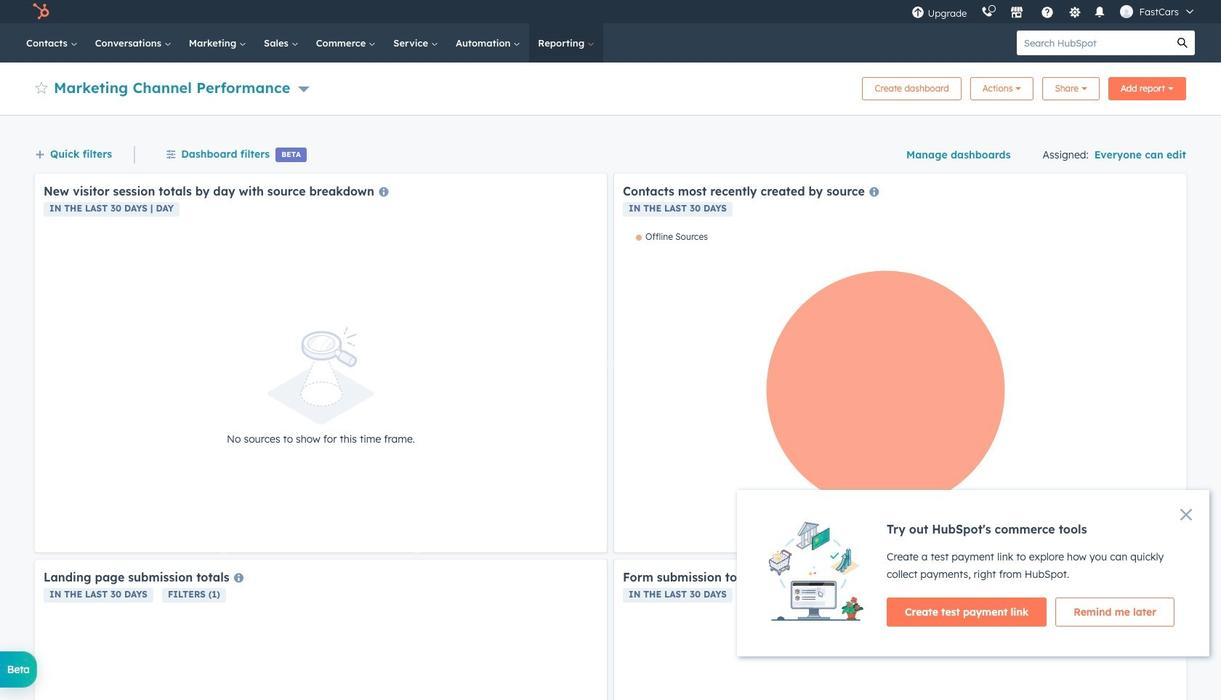Task type: locate. For each thing, give the bounding box(es) containing it.
toggle series visibility region
[[636, 231, 708, 242]]

landing page submission totals element
[[35, 560, 607, 700]]

banner
[[35, 73, 1187, 100]]

new visitor session totals by day with source breakdown element
[[35, 174, 607, 553]]

marketplaces image
[[1011, 7, 1024, 20]]

form submission totals element
[[615, 560, 1187, 700]]

menu
[[905, 0, 1204, 23]]



Task type: describe. For each thing, give the bounding box(es) containing it.
christina overa image
[[1121, 5, 1134, 18]]

interactive chart image
[[623, 231, 1178, 544]]

contacts most recently created by source element
[[615, 174, 1187, 553]]

Search HubSpot search field
[[1018, 31, 1171, 55]]

close image
[[1181, 509, 1193, 521]]



Task type: vqa. For each thing, say whether or not it's contained in the screenshot.
PREV
no



